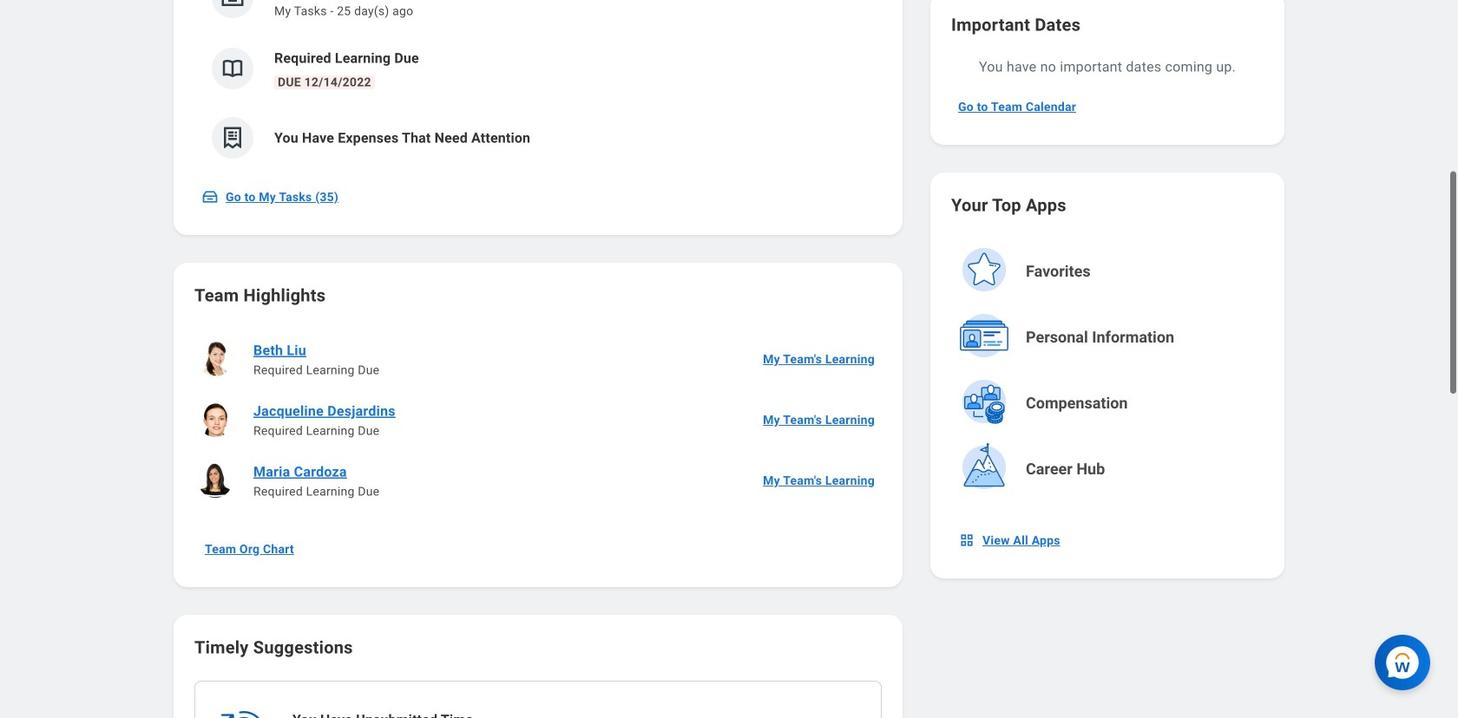 Task type: locate. For each thing, give the bounding box(es) containing it.
0 vertical spatial list
[[194, 0, 882, 173]]

nbox image
[[958, 532, 976, 549]]

1 list from the top
[[194, 0, 882, 173]]

1 vertical spatial list
[[194, 329, 882, 511]]

dashboard expenses image
[[220, 125, 246, 151]]

list
[[194, 0, 882, 173], [194, 329, 882, 511]]

inbox image
[[220, 0, 246, 10]]



Task type: vqa. For each thing, say whether or not it's contained in the screenshot.
DIALOG
no



Task type: describe. For each thing, give the bounding box(es) containing it.
inbox image
[[201, 188, 219, 206]]

2 list from the top
[[194, 329, 882, 511]]

book open image
[[220, 56, 246, 82]]



